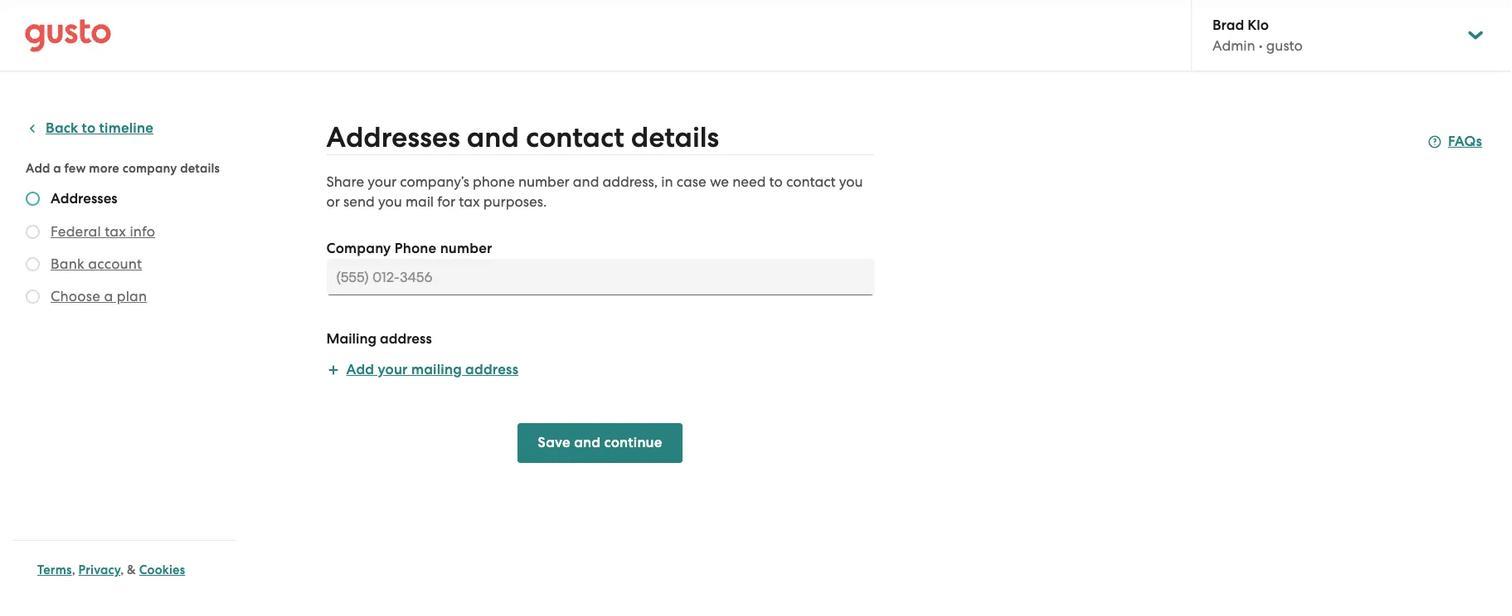 Task type: locate. For each thing, give the bounding box(es) containing it.
bank account
[[51, 256, 142, 272]]

number inside share your company's phone number and address, in case we need to contact you or send you mail for tax purposes.
[[518, 173, 570, 190]]

0 horizontal spatial details
[[180, 161, 220, 176]]

1 vertical spatial tax
[[105, 223, 126, 240]]

address up add your mailing address
[[380, 330, 432, 348]]

company phone number
[[326, 240, 493, 257]]

info
[[130, 223, 155, 240]]

1 vertical spatial a
[[104, 288, 113, 304]]

federal tax info button
[[51, 222, 155, 241]]

your down mailing address
[[378, 361, 408, 378]]

1 horizontal spatial addresses
[[326, 120, 460, 154]]

1 horizontal spatial contact
[[786, 173, 836, 190]]

bank account button
[[51, 254, 142, 274]]

1 vertical spatial add
[[346, 361, 374, 378]]

details right company
[[180, 161, 220, 176]]

1 vertical spatial addresses
[[51, 190, 118, 207]]

0 horizontal spatial ,
[[72, 563, 75, 577]]

1 vertical spatial details
[[180, 161, 220, 176]]

1 horizontal spatial a
[[104, 288, 113, 304]]

address right mailing at the left of page
[[466, 361, 519, 378]]

tax
[[459, 193, 480, 210], [105, 223, 126, 240]]

1 horizontal spatial address
[[466, 361, 519, 378]]

number up purposes.
[[518, 173, 570, 190]]

0 vertical spatial details
[[631, 120, 719, 154]]

tax inside share your company's phone number and address, in case we need to contact you or send you mail for tax purposes.
[[459, 193, 480, 210]]

0 vertical spatial you
[[839, 173, 863, 190]]

phone
[[473, 173, 515, 190]]

, left the &
[[120, 563, 124, 577]]

admin
[[1213, 37, 1256, 54]]

1 horizontal spatial tax
[[459, 193, 480, 210]]

terms , privacy , & cookies
[[37, 563, 185, 577]]

to right back
[[82, 119, 96, 137]]

1 vertical spatial your
[[378, 361, 408, 378]]

&
[[127, 563, 136, 577]]

addresses down few
[[51, 190, 118, 207]]

to inside share your company's phone number and address, in case we need to contact you or send you mail for tax purposes.
[[770, 173, 783, 190]]

add down mailing
[[346, 361, 374, 378]]

1 vertical spatial to
[[770, 173, 783, 190]]

to inside button
[[82, 119, 96, 137]]

or
[[326, 193, 340, 210]]

cookies button
[[139, 560, 185, 580]]

back
[[46, 119, 78, 137]]

1 vertical spatial contact
[[786, 173, 836, 190]]

1 , from the left
[[72, 563, 75, 577]]

case
[[677, 173, 707, 190]]

and left address,
[[573, 173, 599, 190]]

0 vertical spatial your
[[368, 173, 397, 190]]

details
[[631, 120, 719, 154], [180, 161, 220, 176]]

a for choose
[[104, 288, 113, 304]]

gusto
[[1267, 37, 1303, 54]]

2 vertical spatial check image
[[26, 257, 40, 271]]

contact inside share your company's phone number and address, in case we need to contact you or send you mail for tax purposes.
[[786, 173, 836, 190]]

timeline
[[99, 119, 153, 137]]

a inside button
[[104, 288, 113, 304]]

1 vertical spatial number
[[440, 240, 493, 257]]

1 horizontal spatial you
[[839, 173, 863, 190]]

add your mailing address
[[346, 361, 519, 378]]

details up in
[[631, 120, 719, 154]]

brad
[[1213, 17, 1245, 34]]

number right phone at the top
[[440, 240, 493, 257]]

to
[[82, 119, 96, 137], [770, 173, 783, 190]]

1 horizontal spatial ,
[[120, 563, 124, 577]]

tax right 'for'
[[459, 193, 480, 210]]

0 horizontal spatial a
[[53, 161, 61, 176]]

check image for federal
[[26, 225, 40, 239]]

1 check image from the top
[[26, 192, 40, 206]]

1 horizontal spatial add
[[346, 361, 374, 378]]

1 vertical spatial and
[[573, 173, 599, 190]]

save and continue
[[538, 434, 663, 451]]

, left privacy link
[[72, 563, 75, 577]]

address,
[[603, 173, 658, 190]]

and
[[467, 120, 519, 154], [573, 173, 599, 190], [574, 434, 601, 451]]

number
[[518, 173, 570, 190], [440, 240, 493, 257]]

tax left 'info'
[[105, 223, 126, 240]]

2 check image from the top
[[26, 225, 40, 239]]

0 vertical spatial number
[[518, 173, 570, 190]]

3 check image from the top
[[26, 257, 40, 271]]

,
[[72, 563, 75, 577], [120, 563, 124, 577]]

home image
[[25, 19, 111, 52]]

0 vertical spatial add
[[26, 161, 50, 176]]

you
[[839, 173, 863, 190], [378, 193, 402, 210]]

check image
[[26, 192, 40, 206], [26, 225, 40, 239], [26, 257, 40, 271]]

a left few
[[53, 161, 61, 176]]

a for add
[[53, 161, 61, 176]]

0 vertical spatial address
[[380, 330, 432, 348]]

1 vertical spatial you
[[378, 193, 402, 210]]

0 horizontal spatial add
[[26, 161, 50, 176]]

brad klo admin • gusto
[[1213, 17, 1303, 54]]

0 vertical spatial addresses
[[326, 120, 460, 154]]

a left plan
[[104, 288, 113, 304]]

2 vertical spatial and
[[574, 434, 601, 451]]

bank
[[51, 256, 85, 272]]

add left few
[[26, 161, 50, 176]]

privacy link
[[78, 563, 120, 577]]

0 horizontal spatial addresses
[[51, 190, 118, 207]]

addresses up the company's at the left top of the page
[[326, 120, 460, 154]]

and right the save
[[574, 434, 601, 451]]

contact
[[526, 120, 625, 154], [786, 173, 836, 190]]

mail
[[406, 193, 434, 210]]

and up phone at the top
[[467, 120, 519, 154]]

1 horizontal spatial to
[[770, 173, 783, 190]]

0 vertical spatial a
[[53, 161, 61, 176]]

addresses
[[326, 120, 460, 154], [51, 190, 118, 207]]

choose a plan
[[51, 288, 147, 304]]

a
[[53, 161, 61, 176], [104, 288, 113, 304]]

1 vertical spatial check image
[[26, 225, 40, 239]]

add
[[26, 161, 50, 176], [346, 361, 374, 378]]

0 horizontal spatial to
[[82, 119, 96, 137]]

add a few more company details
[[26, 161, 220, 176]]

your inside share your company's phone number and address, in case we need to contact you or send you mail for tax purposes.
[[368, 173, 397, 190]]

addresses inside list
[[51, 190, 118, 207]]

address
[[380, 330, 432, 348], [466, 361, 519, 378]]

contact right need
[[786, 173, 836, 190]]

need
[[733, 173, 766, 190]]

0 vertical spatial to
[[82, 119, 96, 137]]

0 horizontal spatial tax
[[105, 223, 126, 240]]

more
[[89, 161, 119, 176]]

contact up share your company's phone number and address, in case we need to contact you or send you mail for tax purposes.
[[526, 120, 625, 154]]

0 vertical spatial check image
[[26, 192, 40, 206]]

0 vertical spatial tax
[[459, 193, 480, 210]]

continue
[[604, 434, 663, 451]]

addresses list
[[26, 190, 230, 309]]

privacy
[[78, 563, 120, 577]]

•
[[1259, 37, 1263, 54]]

your
[[368, 173, 397, 190], [378, 361, 408, 378]]

your up send
[[368, 173, 397, 190]]

0 vertical spatial contact
[[526, 120, 625, 154]]

1 horizontal spatial number
[[518, 173, 570, 190]]

to right need
[[770, 173, 783, 190]]

0 vertical spatial and
[[467, 120, 519, 154]]

phone
[[395, 240, 437, 257]]

and inside button
[[574, 434, 601, 451]]



Task type: describe. For each thing, give the bounding box(es) containing it.
0 horizontal spatial address
[[380, 330, 432, 348]]

share
[[326, 173, 364, 190]]

add for add your mailing address
[[346, 361, 374, 378]]

mailing
[[412, 361, 462, 378]]

company's
[[400, 173, 469, 190]]

federal
[[51, 223, 101, 240]]

add for add a few more company details
[[26, 161, 50, 176]]

account
[[88, 256, 142, 272]]

share your company's phone number and address, in case we need to contact you or send you mail for tax purposes.
[[326, 173, 863, 210]]

2 , from the left
[[120, 563, 124, 577]]

send
[[344, 193, 375, 210]]

purposes.
[[484, 193, 547, 210]]

back to timeline button
[[26, 119, 153, 139]]

federal tax info
[[51, 223, 155, 240]]

we
[[710, 173, 729, 190]]

for
[[437, 193, 456, 210]]

mailing address
[[326, 330, 432, 348]]

faqs
[[1449, 133, 1483, 150]]

faqs button
[[1429, 132, 1483, 152]]

addresses for addresses and contact details
[[326, 120, 460, 154]]

0 horizontal spatial number
[[440, 240, 493, 257]]

save and continue button
[[518, 423, 683, 463]]

company
[[326, 240, 391, 257]]

plan
[[117, 288, 147, 304]]

company
[[123, 161, 177, 176]]

your for add
[[378, 361, 408, 378]]

back to timeline
[[46, 119, 153, 137]]

Company Phone number telephone field
[[326, 259, 874, 295]]

save
[[538, 434, 571, 451]]

your for share
[[368, 173, 397, 190]]

check image
[[26, 290, 40, 304]]

cookies
[[139, 563, 185, 577]]

in
[[662, 173, 673, 190]]

mailing
[[326, 330, 377, 348]]

and for save
[[574, 434, 601, 451]]

0 horizontal spatial you
[[378, 193, 402, 210]]

choose a plan button
[[51, 286, 147, 306]]

check image for bank
[[26, 257, 40, 271]]

and inside share your company's phone number and address, in case we need to contact you or send you mail for tax purposes.
[[573, 173, 599, 190]]

1 vertical spatial address
[[466, 361, 519, 378]]

klo
[[1248, 17, 1269, 34]]

1 horizontal spatial details
[[631, 120, 719, 154]]

addresses and contact details
[[326, 120, 719, 154]]

addresses for addresses
[[51, 190, 118, 207]]

choose
[[51, 288, 100, 304]]

terms
[[37, 563, 72, 577]]

0 horizontal spatial contact
[[526, 120, 625, 154]]

tax inside button
[[105, 223, 126, 240]]

terms link
[[37, 563, 72, 577]]

and for addresses
[[467, 120, 519, 154]]

few
[[64, 161, 86, 176]]



Task type: vqa. For each thing, say whether or not it's contained in the screenshot.
the send
yes



